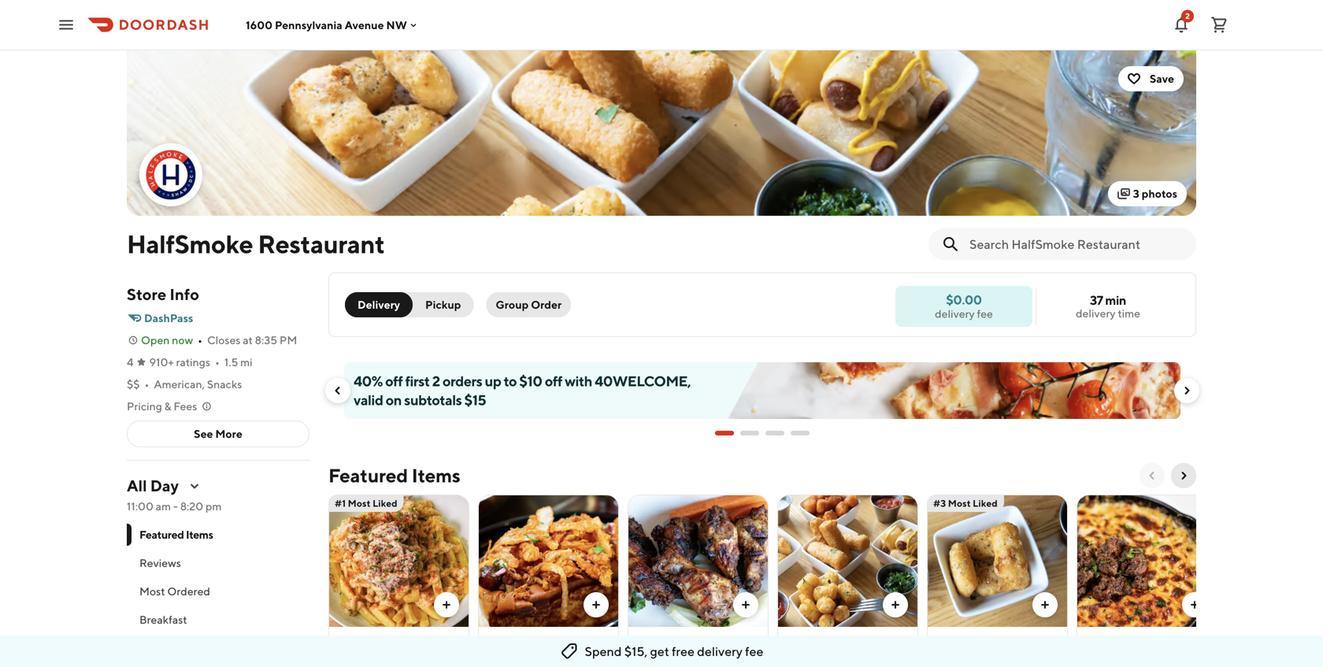 Task type: describe. For each thing, give the bounding box(es) containing it.
group order button
[[486, 292, 571, 317]]

group order
[[496, 298, 562, 311]]

photos
[[1142, 187, 1178, 200]]

reviews button
[[127, 549, 310, 577]]

1.5 mi
[[224, 356, 253, 369]]

notification bell image
[[1172, 15, 1191, 34]]

40%
[[354, 373, 383, 390]]

40welcome,
[[595, 373, 691, 390]]

1 horizontal spatial 2
[[1186, 11, 1190, 20]]

mac n cheese bites
[[934, 633, 1042, 648]]

pickup
[[425, 298, 461, 311]]

37 min delivery time
[[1076, 293, 1141, 320]]

most for mac
[[948, 498, 971, 509]]

chicken
[[711, 633, 758, 648]]

mac
[[934, 633, 958, 648]]

fees
[[174, 400, 197, 413]]

featured items heading
[[328, 463, 461, 488]]

menus image
[[188, 480, 201, 492]]

liked for n
[[973, 498, 998, 509]]

open now
[[141, 334, 193, 347]]

subtotals
[[404, 391, 462, 408]]

halfsmoke restaurant
[[127, 229, 385, 259]]

pricing & fees
[[127, 400, 197, 413]]

$0.00
[[946, 292, 982, 307]]

judgement
[[804, 633, 868, 648]]

fries
[[365, 633, 392, 648]]

Item Search search field
[[970, 236, 1184, 253]]

no
[[785, 633, 801, 648]]

pricing & fees button
[[127, 399, 213, 414]]

• closes at 8:35 pm
[[198, 334, 297, 347]]

&
[[164, 400, 171, 413]]

mac n cheese bites image
[[928, 495, 1067, 627]]

0 horizontal spatial •
[[145, 378, 149, 391]]

free
[[672, 644, 695, 659]]

1 off from the left
[[385, 373, 403, 390]]

info
[[170, 285, 199, 304]]

(14)
[[570, 652, 589, 665]]

spend
[[585, 644, 622, 659]]

ordered
[[167, 585, 210, 598]]

am
[[156, 500, 171, 513]]

fee inside $0.00 delivery fee
[[977, 307, 993, 320]]

featured inside heading
[[328, 464, 408, 487]]

3 photos
[[1133, 187, 1178, 200]]

1600 pennsylvania avenue nw button
[[246, 18, 420, 31]]

delivery
[[358, 298, 400, 311]]

and
[[523, 633, 546, 648]]

items inside heading
[[412, 464, 461, 487]]

add item to cart image for briggs and co image
[[590, 599, 603, 611]]

$0.00 delivery fee
[[935, 292, 993, 320]]

1 vertical spatial featured items
[[139, 528, 213, 541]]

1 vertical spatial fee
[[745, 644, 764, 659]]

day
[[150, 477, 179, 495]]

to
[[504, 373, 517, 390]]

1600 pennsylvania avenue nw
[[246, 18, 407, 31]]

pennsylvania
[[275, 18, 342, 31]]

netflix
[[1084, 633, 1122, 648]]

spend $15, get free delivery fee
[[585, 644, 764, 659]]

see more
[[194, 427, 242, 440]]

2 inside 40% off first 2 orders up to $10 off with 40welcome, valid on subtotals $15
[[432, 373, 440, 390]]

briggs and co 64% (14)
[[485, 633, 589, 665]]

group
[[496, 298, 529, 311]]

add item to cart image for mac n cheese bites image
[[1039, 599, 1052, 611]]

avenue
[[345, 18, 384, 31]]

0 horizontal spatial items
[[186, 528, 213, 541]]

delivery inside 37 min delivery time
[[1076, 307, 1116, 320]]

first
[[405, 373, 430, 390]]

reviews
[[139, 557, 181, 570]]

11:00 am - 8:20 pm
[[127, 500, 222, 513]]

all day
[[127, 477, 179, 495]]

netflix and chill button
[[1077, 495, 1218, 667]]

most for crab
[[348, 498, 371, 509]]

most ordered
[[139, 585, 210, 598]]

crab fries
[[336, 633, 392, 648]]

wood
[[635, 633, 669, 648]]

platter
[[870, 633, 908, 648]]

select promotional banner element
[[715, 419, 810, 447]]

0 vertical spatial next button of carousel image
[[1181, 384, 1193, 397]]

#1 most liked
[[335, 498, 398, 509]]

ratings
[[176, 356, 210, 369]]

previous button of carousel image
[[1146, 469, 1159, 482]]

40% off first 2 orders up to $10 off with 40welcome, valid on subtotals $15
[[354, 373, 691, 408]]

3 photos button
[[1108, 181, 1187, 206]]

wood grilled chicken wings
[[635, 633, 758, 665]]

order methods option group
[[345, 292, 474, 317]]



Task type: locate. For each thing, give the bounding box(es) containing it.
halfsmoke restaurant image
[[127, 50, 1197, 216], [141, 145, 201, 205]]

at
[[243, 334, 253, 347]]

min
[[1105, 293, 1126, 308]]

8:20
[[180, 500, 203, 513]]

liked right #3
[[973, 498, 998, 509]]

most right #3
[[948, 498, 971, 509]]

grilled
[[671, 633, 709, 648]]

most
[[348, 498, 371, 509], [948, 498, 971, 509], [139, 585, 165, 598]]

on
[[386, 391, 402, 408]]

most right #1
[[348, 498, 371, 509]]

breakfast
[[139, 613, 187, 626]]

1 vertical spatial featured
[[139, 528, 184, 541]]

next button of carousel image
[[1181, 384, 1193, 397], [1178, 469, 1190, 482]]

with
[[565, 373, 592, 390]]

see
[[194, 427, 213, 440]]

netflix and chill
[[1084, 633, 1173, 648]]

add item to cart image inside netflix and chill button
[[1189, 599, 1201, 611]]

pm
[[206, 500, 222, 513]]

more
[[215, 427, 242, 440]]

closes
[[207, 334, 241, 347]]

$10
[[519, 373, 542, 390]]

1 add item to cart image from the left
[[740, 599, 752, 611]]

$$
[[127, 378, 140, 391]]

cheese
[[970, 633, 1012, 648]]

featured up the reviews
[[139, 528, 184, 541]]

910+ ratings •
[[149, 356, 220, 369]]

crab
[[336, 633, 363, 648]]

0 vertical spatial fee
[[977, 307, 993, 320]]

1.5
[[224, 356, 238, 369]]

1 vertical spatial next button of carousel image
[[1178, 469, 1190, 482]]

0 horizontal spatial off
[[385, 373, 403, 390]]

1 vertical spatial items
[[186, 528, 213, 541]]

featured
[[328, 464, 408, 487], [139, 528, 184, 541]]

wood grilled chicken wings image
[[629, 495, 768, 627]]

add item to cart image for netflix and chill image
[[1189, 599, 1201, 611]]

fee
[[977, 307, 993, 320], [745, 644, 764, 659]]

8:35
[[255, 334, 277, 347]]

2 liked from the left
[[973, 498, 998, 509]]

dashpass
[[144, 312, 193, 325]]

briggs
[[485, 633, 521, 648]]

all
[[127, 477, 147, 495]]

chill
[[1147, 633, 1173, 648]]

0 vertical spatial items
[[412, 464, 461, 487]]

nw
[[386, 18, 407, 31]]

• right now
[[198, 334, 202, 347]]

add item to cart image up bites
[[1039, 599, 1052, 611]]

no judgement platter button
[[777, 495, 918, 667]]

$15,
[[624, 644, 648, 659]]

1 horizontal spatial •
[[198, 334, 202, 347]]

add item to cart image
[[440, 599, 453, 611], [590, 599, 603, 611], [889, 599, 902, 611], [1189, 599, 1201, 611]]

wings
[[635, 650, 671, 665]]

0 horizontal spatial liked
[[373, 498, 398, 509]]

briggs and co image
[[479, 495, 618, 627]]

valid
[[354, 391, 383, 408]]

featured items down -
[[139, 528, 213, 541]]

2 off from the left
[[545, 373, 562, 390]]

add item to cart image inside wood grilled chicken wings button
[[740, 599, 752, 611]]

Pickup radio
[[403, 292, 474, 317]]

3 add item to cart image from the left
[[889, 599, 902, 611]]

co
[[549, 633, 565, 648]]

now
[[172, 334, 193, 347]]

open
[[141, 334, 170, 347]]

4
[[127, 356, 134, 369]]

wood grilled chicken wings button
[[628, 495, 769, 667]]

restaurant
[[258, 229, 385, 259]]

Delivery radio
[[345, 292, 413, 317]]

most inside button
[[139, 585, 165, 598]]

0 vertical spatial featured
[[328, 464, 408, 487]]

halfsmoke
[[127, 229, 253, 259]]

1 horizontal spatial liked
[[973, 498, 998, 509]]

off right $10
[[545, 373, 562, 390]]

see more button
[[128, 421, 309, 447]]

items down 8:20
[[186, 528, 213, 541]]

breakfast button
[[127, 606, 310, 634]]

2 add item to cart image from the left
[[590, 599, 603, 611]]

2 add item to cart image from the left
[[1039, 599, 1052, 611]]

add item to cart image up chicken
[[740, 599, 752, 611]]

add item to cart image inside no judgement platter button
[[889, 599, 902, 611]]

1 horizontal spatial featured items
[[328, 464, 461, 487]]

0 horizontal spatial featured items
[[139, 528, 213, 541]]

add item to cart image
[[740, 599, 752, 611], [1039, 599, 1052, 611]]

1 vertical spatial 2
[[432, 373, 440, 390]]

37
[[1090, 293, 1103, 308]]

order
[[531, 298, 562, 311]]

previous button of carousel image
[[332, 384, 344, 397]]

1600
[[246, 18, 273, 31]]

$15
[[464, 391, 486, 408]]

off up on
[[385, 373, 403, 390]]

netflix and chill image
[[1078, 495, 1217, 627]]

american,
[[154, 378, 205, 391]]

most ordered button
[[127, 577, 310, 606]]

add item to cart image for crab fries image
[[440, 599, 453, 611]]

pricing
[[127, 400, 162, 413]]

liked
[[373, 498, 398, 509], [973, 498, 998, 509]]

• right $$
[[145, 378, 149, 391]]

save button
[[1118, 66, 1184, 91]]

crab fries image
[[329, 495, 469, 627]]

n
[[960, 633, 968, 648]]

3
[[1133, 187, 1140, 200]]

1 add item to cart image from the left
[[440, 599, 453, 611]]

2 horizontal spatial delivery
[[1076, 307, 1116, 320]]

1 horizontal spatial delivery
[[935, 307, 975, 320]]

0 vertical spatial •
[[198, 334, 202, 347]]

2 right first
[[432, 373, 440, 390]]

0 horizontal spatial featured
[[139, 528, 184, 541]]

bites
[[1014, 633, 1042, 648]]

1 vertical spatial •
[[215, 356, 220, 369]]

2 horizontal spatial •
[[215, 356, 220, 369]]

up
[[485, 373, 501, 390]]

#1
[[335, 498, 346, 509]]

store info
[[127, 285, 199, 304]]

delivery
[[1076, 307, 1116, 320], [935, 307, 975, 320], [697, 644, 743, 659]]

2 vertical spatial •
[[145, 378, 149, 391]]

0 horizontal spatial add item to cart image
[[740, 599, 752, 611]]

liked down featured items heading
[[373, 498, 398, 509]]

featured items
[[328, 464, 461, 487], [139, 528, 213, 541]]

2 left 0 items, open order cart icon
[[1186, 11, 1190, 20]]

1 horizontal spatial off
[[545, 373, 562, 390]]

most down the reviews
[[139, 585, 165, 598]]

• left 1.5
[[215, 356, 220, 369]]

0 horizontal spatial most
[[139, 585, 165, 598]]

64%
[[546, 652, 568, 665]]

2 horizontal spatial most
[[948, 498, 971, 509]]

delivery inside $0.00 delivery fee
[[935, 307, 975, 320]]

1 horizontal spatial featured
[[328, 464, 408, 487]]

no judgement platter
[[785, 633, 908, 648]]

open menu image
[[57, 15, 76, 34]]

items down subtotals on the left bottom of the page
[[412, 464, 461, 487]]

time
[[1118, 307, 1141, 320]]

0 horizontal spatial 2
[[432, 373, 440, 390]]

liked for fries
[[373, 498, 398, 509]]

1 horizontal spatial items
[[412, 464, 461, 487]]

1 horizontal spatial add item to cart image
[[1039, 599, 1052, 611]]

add item to cart image for wood grilled chicken wings 'image'
[[740, 599, 752, 611]]

0 vertical spatial featured items
[[328, 464, 461, 487]]

store
[[127, 285, 166, 304]]

featured items up "#1 most liked"
[[328, 464, 461, 487]]

orders
[[443, 373, 482, 390]]

1 horizontal spatial most
[[348, 498, 371, 509]]

add item to cart image for no judgement platter image
[[889, 599, 902, 611]]

0 horizontal spatial fee
[[745, 644, 764, 659]]

1 horizontal spatial fee
[[977, 307, 993, 320]]

pm
[[280, 334, 297, 347]]

1 liked from the left
[[373, 498, 398, 509]]

#3 most liked
[[933, 498, 998, 509]]

save
[[1150, 72, 1174, 85]]

4 add item to cart image from the left
[[1189, 599, 1201, 611]]

0 vertical spatial 2
[[1186, 11, 1190, 20]]

no judgement platter image
[[778, 495, 918, 627]]

0 horizontal spatial delivery
[[697, 644, 743, 659]]

#3
[[933, 498, 946, 509]]

featured up "#1 most liked"
[[328, 464, 408, 487]]

0 items, open order cart image
[[1210, 15, 1229, 34]]



Task type: vqa. For each thing, say whether or not it's contained in the screenshot.
right Blondies,
no



